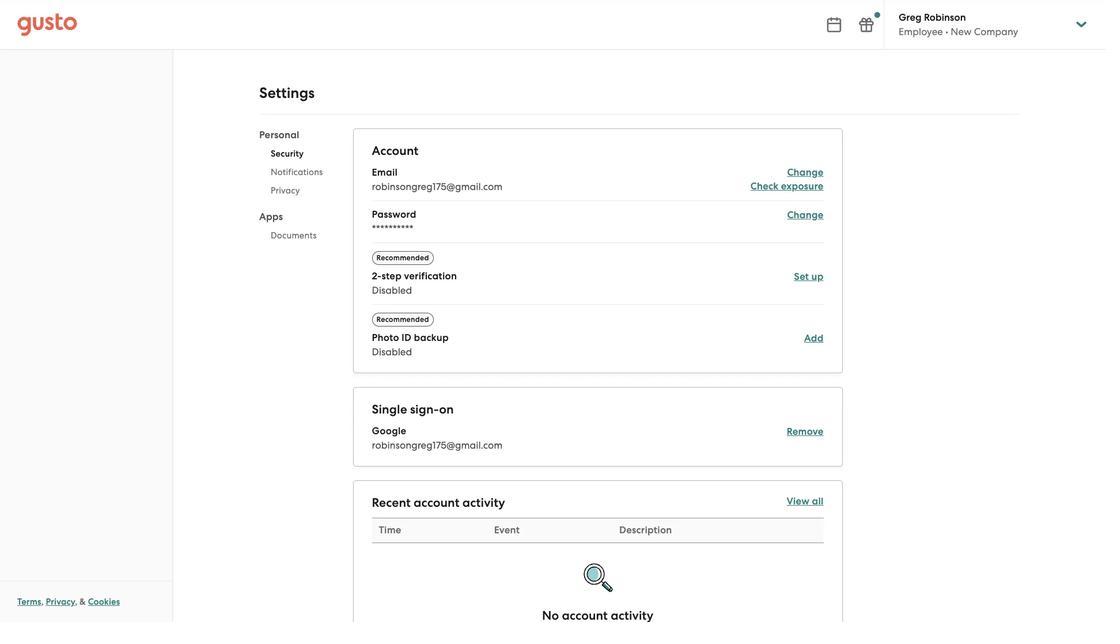 Task type: locate. For each thing, give the bounding box(es) containing it.
description
[[619, 524, 672, 536]]

recommended inside 2-step verification element
[[377, 253, 429, 262]]

change button down exposure at right
[[787, 209, 824, 222]]

change check exposure
[[751, 167, 824, 192]]

add button
[[804, 332, 824, 346]]

robinsongreg175@gmail.com inside email element
[[372, 181, 503, 192]]

0 vertical spatial disabled
[[372, 285, 412, 296]]

1 , from the left
[[41, 597, 44, 607]]

privacy
[[271, 186, 300, 196], [46, 597, 75, 607]]

verification
[[404, 270, 457, 282]]

robinson
[[924, 12, 966, 24]]

change button
[[787, 166, 824, 180], [787, 209, 824, 222]]

group
[[259, 128, 335, 248]]

set
[[794, 271, 809, 283]]

recommended up id
[[377, 315, 429, 324]]

robinsongreg175@gmail.com for google
[[372, 439, 503, 451]]

check
[[751, 180, 779, 192]]

0 vertical spatial recommended
[[377, 253, 429, 262]]

disabled down photo
[[372, 346, 412, 358]]

new
[[951, 26, 972, 37]]

0 vertical spatial change
[[787, 167, 824, 179]]

1 recommended from the top
[[377, 253, 429, 262]]

set up
[[794, 271, 824, 283]]

1 robinsongreg175@gmail.com from the top
[[372, 181, 503, 192]]

single sign-on group
[[372, 401, 824, 452]]

cookies button
[[88, 595, 120, 609]]

1 change button from the top
[[787, 166, 824, 180]]

photo
[[372, 332, 399, 344]]

1 vertical spatial change
[[787, 209, 824, 221]]

privacy left '&'
[[46, 597, 75, 607]]

•
[[946, 26, 948, 37]]

photo id backup element
[[372, 312, 824, 359]]

2-step verification disabled
[[372, 270, 457, 296]]

recommended for id
[[377, 315, 429, 324]]

disabled for photo
[[372, 346, 412, 358]]

1 vertical spatial recommended
[[377, 315, 429, 324]]

1 change from the top
[[787, 167, 824, 179]]

change inside change check exposure
[[787, 167, 824, 179]]

1 horizontal spatial privacy link
[[259, 181, 335, 200]]

robinsongreg175@gmail.com down on
[[372, 439, 503, 451]]

robinsongreg175@gmail.com
[[372, 181, 503, 192], [372, 439, 503, 451]]

1 vertical spatial robinsongreg175@gmail.com
[[372, 439, 503, 451]]

terms , privacy , & cookies
[[17, 597, 120, 607]]

google
[[372, 425, 406, 437]]

cookies
[[88, 597, 120, 607]]

disabled down step
[[372, 285, 412, 296]]

change button up exposure at right
[[787, 166, 824, 180]]

apps
[[259, 211, 283, 223]]

0 horizontal spatial ,
[[41, 597, 44, 607]]

disabled inside 2-step verification disabled
[[372, 285, 412, 296]]

&
[[80, 597, 86, 607]]

privacy inside group
[[271, 186, 300, 196]]

change
[[787, 167, 824, 179], [787, 209, 824, 221]]

robinsongreg175@gmail.com inside 'google' "element"
[[372, 439, 503, 451]]

password element
[[372, 208, 824, 243]]

privacy down notifications
[[271, 186, 300, 196]]

recommended up step
[[377, 253, 429, 262]]

change inside password element
[[787, 209, 824, 221]]

2 robinsongreg175@gmail.com from the top
[[372, 439, 503, 451]]

1 vertical spatial disabled
[[372, 346, 412, 358]]

1 horizontal spatial ,
[[75, 597, 77, 607]]

list
[[372, 166, 824, 359]]

up
[[811, 271, 824, 283]]

0 vertical spatial change button
[[787, 166, 824, 180]]

privacy link down notifications
[[259, 181, 335, 200]]

recommended
[[377, 253, 429, 262], [377, 315, 429, 324]]

0 horizontal spatial privacy
[[46, 597, 75, 607]]

email robinsongreg175@gmail.com
[[372, 167, 503, 192]]

event
[[494, 524, 520, 536]]

disabled for 2-
[[372, 285, 412, 296]]

,
[[41, 597, 44, 607], [75, 597, 77, 607]]

2 change from the top
[[787, 209, 824, 221]]

list containing email
[[372, 166, 824, 359]]

privacy link
[[259, 181, 335, 200], [46, 597, 75, 607]]

2-step verification element
[[372, 250, 824, 305]]

gusto navigation element
[[0, 50, 172, 96]]

0 vertical spatial robinsongreg175@gmail.com
[[372, 181, 503, 192]]

password **********
[[372, 209, 416, 234]]

account
[[372, 143, 418, 158]]

2 recommended from the top
[[377, 315, 429, 324]]

1 vertical spatial change button
[[787, 209, 824, 222]]

0 horizontal spatial privacy link
[[46, 597, 75, 607]]

id
[[402, 332, 412, 344]]

greg robinson employee • new company
[[899, 12, 1018, 37]]

disabled
[[372, 285, 412, 296], [372, 346, 412, 358]]

robinsongreg175@gmail.com up password
[[372, 181, 503, 192]]

step
[[382, 270, 402, 282]]

privacy link left '&'
[[46, 597, 75, 607]]

documents
[[271, 230, 317, 241]]

change up exposure at right
[[787, 167, 824, 179]]

2 change button from the top
[[787, 209, 824, 222]]

personal
[[259, 129, 299, 141]]

terms link
[[17, 597, 41, 607]]

0 vertical spatial privacy
[[271, 186, 300, 196]]

disabled inside 'photo id backup disabled'
[[372, 346, 412, 358]]

1 disabled from the top
[[372, 285, 412, 296]]

password
[[372, 209, 416, 221]]

account
[[414, 495, 460, 510]]

1 horizontal spatial privacy
[[271, 186, 300, 196]]

robinsongreg175@gmail.com for email
[[372, 181, 503, 192]]

change down exposure at right
[[787, 209, 824, 221]]

recommended inside photo id backup element
[[377, 315, 429, 324]]

2 disabled from the top
[[372, 346, 412, 358]]



Task type: describe. For each thing, give the bounding box(es) containing it.
remove
[[787, 426, 824, 438]]

1 vertical spatial privacy link
[[46, 597, 75, 607]]

1 vertical spatial privacy
[[46, 597, 75, 607]]

terms
[[17, 597, 41, 607]]

add
[[804, 332, 824, 344]]

all
[[812, 495, 824, 507]]

recent account activity
[[372, 495, 505, 510]]

check exposure link
[[751, 180, 824, 194]]

photo id backup disabled
[[372, 332, 449, 358]]

2 , from the left
[[75, 597, 77, 607]]

time
[[379, 524, 401, 536]]

view
[[787, 495, 810, 507]]

email element
[[372, 166, 824, 201]]

email
[[372, 167, 398, 179]]

view all
[[787, 495, 824, 507]]

change button inside email element
[[787, 166, 824, 180]]

account group
[[372, 143, 824, 359]]

view all link
[[787, 495, 824, 509]]

greg
[[899, 12, 922, 24]]

single sign-on
[[372, 402, 454, 417]]

documents link
[[259, 226, 335, 245]]

change for change
[[787, 209, 824, 221]]

company
[[974, 26, 1018, 37]]

security
[[271, 149, 304, 159]]

recent
[[372, 495, 411, 510]]

0 vertical spatial privacy link
[[259, 181, 335, 200]]

notifications link
[[259, 163, 335, 181]]

settings
[[259, 84, 315, 102]]

recommended for step
[[377, 253, 429, 262]]

security link
[[259, 145, 335, 163]]

change button inside password element
[[787, 209, 824, 222]]

on
[[439, 402, 454, 417]]

exposure
[[781, 180, 824, 192]]

single
[[372, 402, 407, 417]]

2-
[[372, 270, 382, 282]]

**********
[[372, 223, 413, 234]]

recent account activity group
[[372, 495, 824, 622]]

remove button
[[787, 425, 824, 439]]

activity
[[462, 495, 505, 510]]

google robinsongreg175@gmail.com
[[372, 425, 503, 451]]

set up link
[[794, 271, 824, 283]]

group containing personal
[[259, 128, 335, 248]]

change for change check exposure
[[787, 167, 824, 179]]

google element
[[372, 424, 824, 452]]

backup
[[414, 332, 449, 344]]

notifications
[[271, 167, 323, 177]]

home image
[[17, 13, 77, 36]]

sign-
[[410, 402, 439, 417]]

employee
[[899, 26, 943, 37]]



Task type: vqa. For each thing, say whether or not it's contained in the screenshot.
the verification
yes



